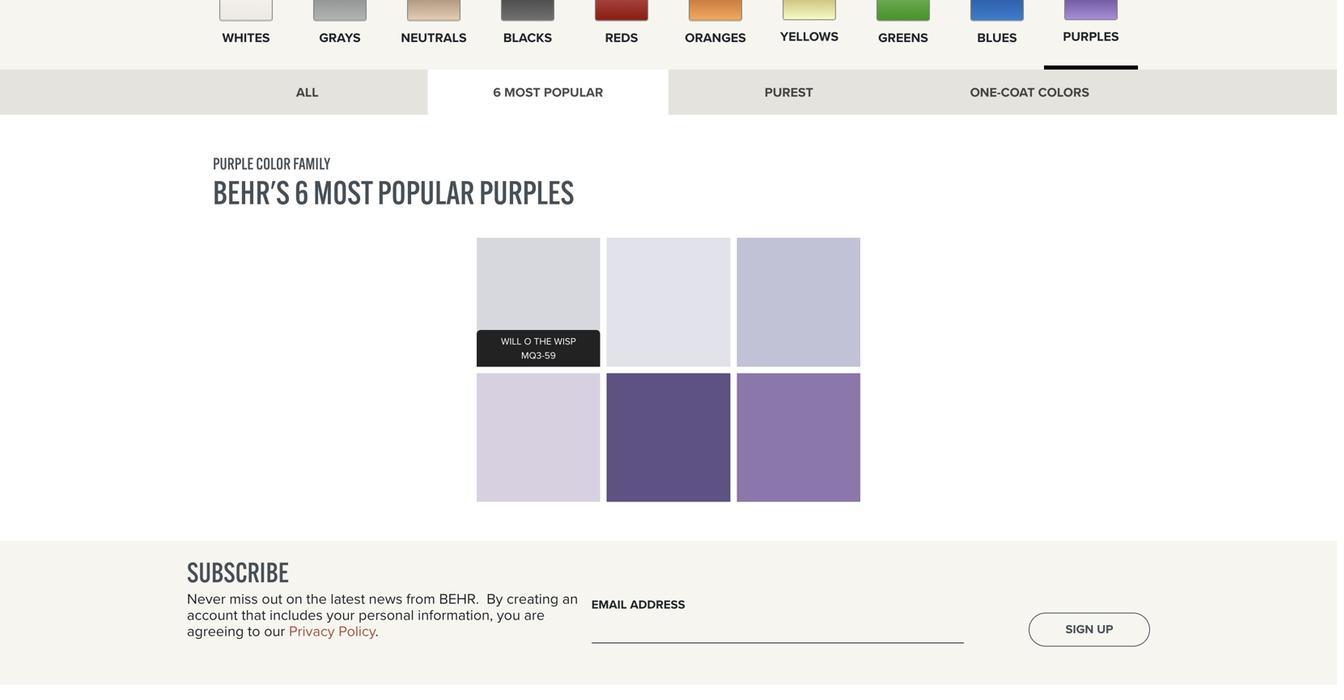 Task type: vqa. For each thing, say whether or not it's contained in the screenshot.
Address
yes



Task type: locate. For each thing, give the bounding box(es) containing it.
privacy
[[289, 621, 335, 642]]

privacy policy link
[[289, 621, 375, 642]]

address
[[630, 596, 685, 614]]

are
[[524, 605, 545, 626]]

on
[[286, 588, 303, 610]]

privacy policy .
[[289, 621, 379, 642]]

colors
[[1038, 83, 1089, 102]]

reds
[[605, 28, 638, 47]]

never
[[187, 588, 226, 610]]

popular
[[544, 83, 603, 102]]

personal
[[359, 605, 414, 626]]

policy
[[338, 621, 375, 642]]

news
[[369, 588, 402, 610]]

your
[[326, 605, 355, 626]]

information,
[[418, 605, 493, 626]]

will o the wisp mq3-59
[[501, 334, 576, 363]]

blues
[[977, 28, 1017, 47]]

that
[[241, 605, 266, 626]]

never miss out on the latest news from behr.  by creating an account that includes your personal information, you are agreeing to our
[[187, 588, 578, 642]]

you
[[497, 605, 520, 626]]

.
[[375, 621, 379, 642]]

Email Address email field
[[591, 619, 964, 644]]

our
[[264, 621, 285, 642]]

blacks
[[503, 28, 552, 47]]

up
[[1097, 621, 1113, 639]]

the
[[534, 334, 552, 348]]

6 inside purple color family behr's 6 most popular purples
[[294, 173, 309, 213]]

6 most popular
[[493, 83, 603, 102]]

6
[[493, 83, 501, 102], [294, 173, 309, 213]]

grays
[[319, 28, 361, 47]]

neutral image
[[407, 0, 461, 21]]

6 left most
[[493, 83, 501, 102]]

to
[[248, 621, 260, 642]]

out
[[262, 588, 282, 610]]

color
[[256, 154, 291, 174]]

6 right 'color'
[[294, 173, 309, 213]]

purple
[[213, 154, 254, 174]]

greens
[[878, 28, 928, 47]]

purples
[[1063, 27, 1119, 46]]

one-
[[970, 83, 1001, 102]]

yellows
[[780, 27, 839, 46]]

purples
[[479, 173, 574, 213]]

0 horizontal spatial 6
[[294, 173, 309, 213]]

behr's
[[213, 173, 290, 213]]

account
[[187, 605, 238, 626]]

an
[[562, 588, 578, 610]]

1 horizontal spatial 6
[[493, 83, 501, 102]]

1 vertical spatial 6
[[294, 173, 309, 213]]

includes
[[270, 605, 323, 626]]

coat
[[1001, 83, 1035, 102]]

yellow image
[[783, 0, 836, 20]]

neutrals
[[401, 28, 467, 47]]

subscribe
[[187, 556, 289, 590]]

o
[[524, 334, 531, 348]]

creating
[[507, 588, 559, 610]]



Task type: describe. For each thing, give the bounding box(es) containing it.
sign
[[1065, 621, 1094, 639]]

purple image
[[1064, 0, 1118, 20]]

green image
[[877, 0, 930, 21]]

the
[[306, 588, 327, 610]]

email address
[[591, 596, 685, 614]]

59
[[544, 348, 556, 363]]

most
[[504, 83, 540, 102]]

black image
[[501, 0, 554, 21]]

sign up button
[[1029, 613, 1150, 647]]

miss
[[229, 588, 258, 610]]

white image
[[219, 0, 273, 21]]

most
[[313, 173, 373, 213]]

red image
[[595, 0, 648, 21]]

purest
[[765, 83, 813, 102]]

by
[[487, 588, 503, 610]]

0 vertical spatial 6
[[493, 83, 501, 102]]

all
[[296, 83, 319, 102]]

latest
[[331, 588, 365, 610]]

mq3-
[[521, 348, 545, 363]]

agreeing
[[187, 621, 244, 642]]

gray image
[[313, 0, 367, 21]]

from
[[406, 588, 435, 610]]

oranges
[[685, 28, 746, 47]]

wisp
[[554, 334, 576, 348]]

will
[[501, 334, 522, 348]]

one-coat colors
[[970, 83, 1089, 102]]

family
[[293, 154, 330, 174]]

sign up
[[1065, 621, 1113, 639]]

orange image
[[689, 0, 742, 21]]

email
[[591, 596, 627, 614]]

purple color family behr's 6 most popular purples
[[213, 154, 574, 213]]

blue image
[[970, 0, 1024, 21]]

popular
[[378, 173, 474, 213]]

whites
[[222, 28, 270, 47]]



